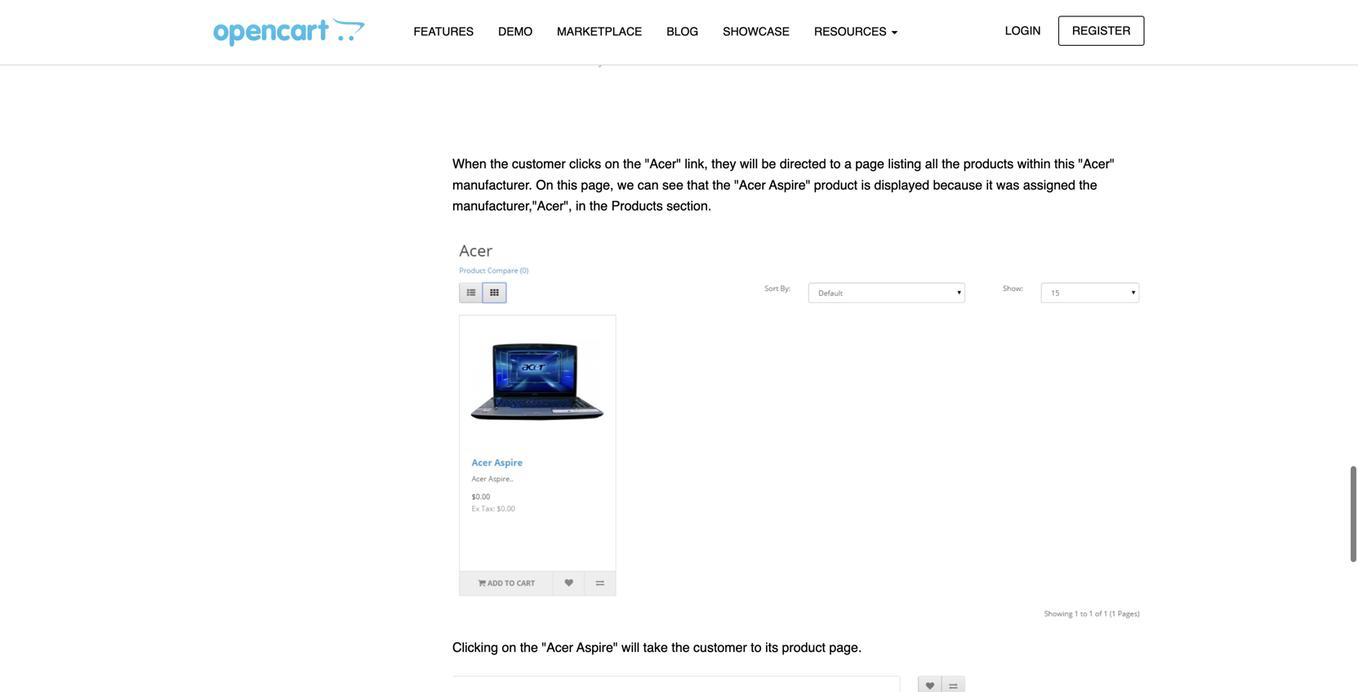Task type: locate. For each thing, give the bounding box(es) containing it.
1 horizontal spatial "acer"
[[1079, 156, 1115, 171]]

0 horizontal spatial "acer"
[[645, 156, 681, 171]]

1 vertical spatial "acer
[[542, 640, 574, 655]]

1 horizontal spatial "acer
[[735, 177, 766, 192]]

1 vertical spatial this
[[557, 177, 578, 192]]

will inside when the customer clicks on the "acer" link, they will be directed to a page listing all the products within this "acer" manufacturer. on this page, we can see that the "acer aspire" product is displayed because it was assigned the manufacturer,"acer", in the products section.
[[740, 156, 758, 171]]

to
[[830, 156, 841, 171], [751, 640, 762, 655]]

0 vertical spatial product
[[814, 177, 858, 192]]

1 vertical spatial on
[[502, 640, 517, 655]]

register
[[1073, 24, 1131, 37]]

page,
[[581, 177, 614, 192]]

this
[[1055, 156, 1075, 171], [557, 177, 578, 192]]

features link
[[402, 17, 486, 46]]

that
[[687, 177, 709, 192]]

all
[[926, 156, 939, 171]]

when the customer clicks on the "acer" link, they will be directed to a page listing all the products within this "acer" manufacturer. on this page, we can see that the "acer aspire" product is displayed because it was assigned the manufacturer,"acer", in the products section.
[[453, 156, 1115, 213]]

customer
[[512, 156, 566, 171], [694, 640, 748, 655]]

can
[[638, 177, 659, 192]]

when
[[453, 156, 487, 171]]

1 vertical spatial to
[[751, 640, 762, 655]]

1 horizontal spatial will
[[740, 156, 758, 171]]

the
[[490, 156, 509, 171], [623, 156, 642, 171], [942, 156, 961, 171], [713, 177, 731, 192], [1080, 177, 1098, 192], [590, 198, 608, 213], [520, 640, 538, 655], [672, 640, 690, 655]]

products
[[612, 198, 663, 213]]

within
[[1018, 156, 1051, 171]]

0 vertical spatial will
[[740, 156, 758, 171]]

0 vertical spatial to
[[830, 156, 841, 171]]

products
[[964, 156, 1014, 171]]

1 vertical spatial will
[[622, 640, 640, 655]]

on right clicking
[[502, 640, 517, 655]]

0 vertical spatial on
[[605, 156, 620, 171]]

2 "acer" from the left
[[1079, 156, 1115, 171]]

"acer" up see at top
[[645, 156, 681, 171]]

page
[[856, 156, 885, 171]]

0 vertical spatial this
[[1055, 156, 1075, 171]]

on up we
[[605, 156, 620, 171]]

1 horizontal spatial to
[[830, 156, 841, 171]]

it
[[987, 177, 993, 192]]

0 horizontal spatial will
[[622, 640, 640, 655]]

this up assigned
[[1055, 156, 1075, 171]]

"acer inside when the customer clicks on the "acer" link, they will be directed to a page listing all the products within this "acer" manufacturer. on this page, we can see that the "acer aspire" product is displayed because it was assigned the manufacturer,"acer", in the products section.
[[735, 177, 766, 192]]

we
[[618, 177, 634, 192]]

this right on
[[557, 177, 578, 192]]

to left a
[[830, 156, 841, 171]]

1 vertical spatial product
[[782, 640, 826, 655]]

product down a
[[814, 177, 858, 192]]

showcase
[[723, 25, 790, 38]]

because
[[934, 177, 983, 192]]

acer brand page image
[[453, 226, 1145, 627]]

to left its
[[751, 640, 762, 655]]

will left be
[[740, 156, 758, 171]]

"acer"
[[645, 156, 681, 171], [1079, 156, 1115, 171]]

aspire" left take
[[577, 640, 618, 655]]

customer up on
[[512, 156, 566, 171]]

1 vertical spatial aspire"
[[577, 640, 618, 655]]

demo
[[499, 25, 533, 38]]

aspire" down directed
[[770, 177, 811, 192]]

customer left its
[[694, 640, 748, 655]]

its
[[766, 640, 779, 655]]

0 horizontal spatial this
[[557, 177, 578, 192]]

0 vertical spatial customer
[[512, 156, 566, 171]]

customer inside when the customer clicks on the "acer" link, they will be directed to a page listing all the products within this "acer" manufacturer. on this page, we can see that the "acer aspire" product is displayed because it was assigned the manufacturer,"acer", in the products section.
[[512, 156, 566, 171]]

0 vertical spatial aspire"
[[770, 177, 811, 192]]

1 "acer" from the left
[[645, 156, 681, 171]]

product right its
[[782, 640, 826, 655]]

product inside when the customer clicks on the "acer" link, they will be directed to a page listing all the products within this "acer" manufacturer. on this page, we can see that the "acer aspire" product is displayed because it was assigned the manufacturer,"acer", in the products section.
[[814, 177, 858, 192]]

"acer" right within
[[1079, 156, 1115, 171]]

product
[[814, 177, 858, 192], [782, 640, 826, 655]]

assigned
[[1024, 177, 1076, 192]]

register link
[[1059, 16, 1145, 46]]

1 horizontal spatial customer
[[694, 640, 748, 655]]

1 horizontal spatial aspire"
[[770, 177, 811, 192]]

clicking on the "acer aspire" will take the customer to its product page.
[[453, 640, 862, 655]]

will
[[740, 156, 758, 171], [622, 640, 640, 655]]

a
[[845, 156, 852, 171]]

"acer
[[735, 177, 766, 192], [542, 640, 574, 655]]

demo link
[[486, 17, 545, 46]]

on inside when the customer clicks on the "acer" link, they will be directed to a page listing all the products within this "acer" manufacturer. on this page, we can see that the "acer aspire" product is displayed because it was assigned the manufacturer,"acer", in the products section.
[[605, 156, 620, 171]]

listing
[[889, 156, 922, 171]]

take
[[644, 640, 668, 655]]

the up we
[[623, 156, 642, 171]]

0 vertical spatial "acer
[[735, 177, 766, 192]]

1 horizontal spatial on
[[605, 156, 620, 171]]

0 horizontal spatial customer
[[512, 156, 566, 171]]

1 vertical spatial customer
[[694, 640, 748, 655]]

the up manufacturer.
[[490, 156, 509, 171]]

see
[[663, 177, 684, 192]]

aspire" inside when the customer clicks on the "acer" link, they will be directed to a page listing all the products within this "acer" manufacturer. on this page, we can see that the "acer aspire" product is displayed because it was assigned the manufacturer,"acer", in the products section.
[[770, 177, 811, 192]]

manufacturer,"acer",
[[453, 198, 572, 213]]

0 horizontal spatial "acer
[[542, 640, 574, 655]]

marketplace
[[557, 25, 643, 38]]

aspire"
[[770, 177, 811, 192], [577, 640, 618, 655]]

displayed
[[875, 177, 930, 192]]

on
[[605, 156, 620, 171], [502, 640, 517, 655]]

will left take
[[622, 640, 640, 655]]



Task type: describe. For each thing, give the bounding box(es) containing it.
the right assigned
[[1080, 177, 1098, 192]]

the right clicking
[[520, 640, 538, 655]]

blog
[[667, 25, 699, 38]]

0 horizontal spatial to
[[751, 640, 762, 655]]

page.
[[830, 640, 862, 655]]

resources link
[[802, 17, 911, 46]]

1 horizontal spatial this
[[1055, 156, 1075, 171]]

0 horizontal spatial aspire"
[[577, 640, 618, 655]]

the down they
[[713, 177, 731, 192]]

link,
[[685, 156, 708, 171]]

blog link
[[655, 17, 711, 46]]

was
[[997, 177, 1020, 192]]

on
[[536, 177, 554, 192]]

the right the in
[[590, 198, 608, 213]]

clicks
[[570, 156, 602, 171]]

login link
[[992, 16, 1055, 46]]

marketplace link
[[545, 17, 655, 46]]

the right all
[[942, 156, 961, 171]]

directed
[[780, 156, 827, 171]]

section.
[[667, 198, 712, 213]]

clicking
[[453, 640, 498, 655]]

opencart - open source shopping cart solution image
[[214, 17, 365, 47]]

resources
[[815, 25, 890, 38]]

to inside when the customer clicks on the "acer" link, they will be directed to a page listing all the products within this "acer" manufacturer. on this page, we can see that the "acer aspire" product is displayed because it was assigned the manufacturer,"acer", in the products section.
[[830, 156, 841, 171]]

login
[[1006, 24, 1041, 37]]

in
[[576, 198, 586, 213]]

be
[[762, 156, 777, 171]]

they
[[712, 156, 737, 171]]

features
[[414, 25, 474, 38]]

showcase link
[[711, 17, 802, 46]]

the right take
[[672, 640, 690, 655]]

is
[[862, 177, 871, 192]]

acer inspire product page image
[[453, 668, 1145, 692]]

manufacturer.
[[453, 177, 533, 192]]

0 horizontal spatial on
[[502, 640, 517, 655]]

brands page image
[[571, 0, 1027, 143]]



Task type: vqa. For each thing, say whether or not it's contained in the screenshot.
bottommost as
no



